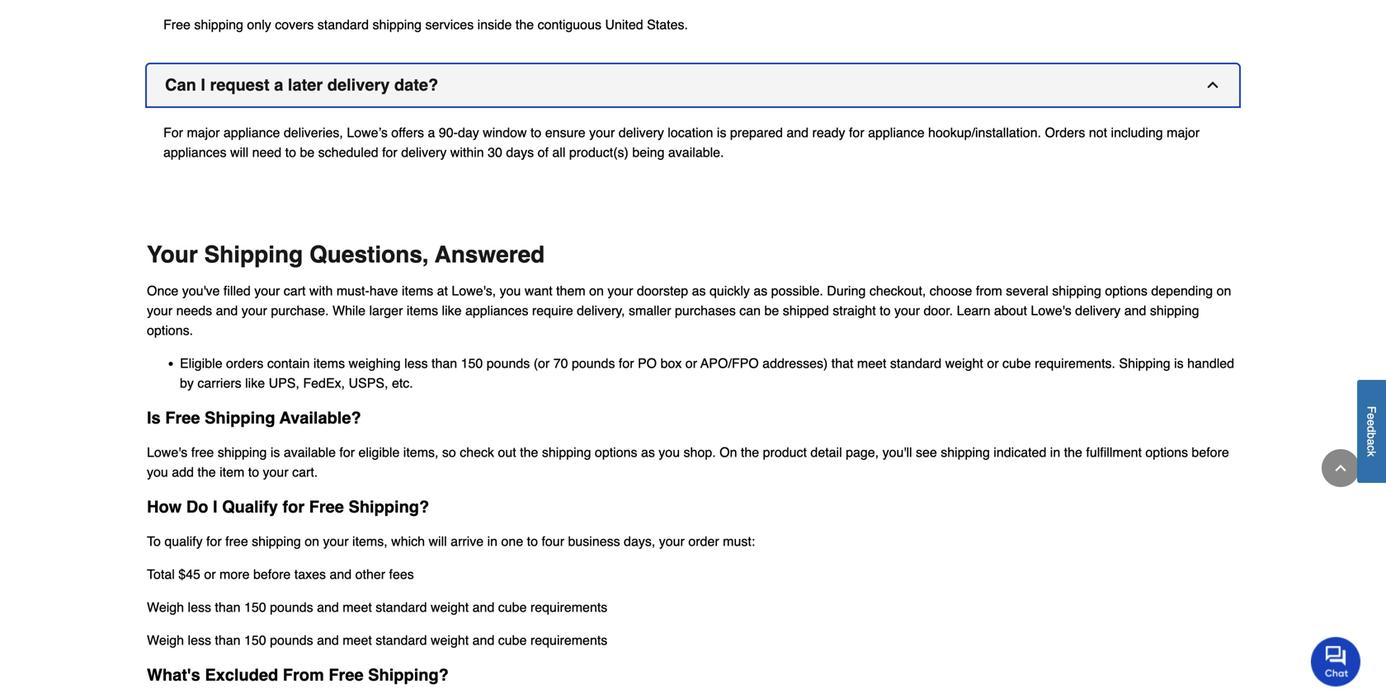 Task type: describe. For each thing, give the bounding box(es) containing it.
f e e d b a c k
[[1365, 407, 1378, 457]]

2 weigh less than 150 pounds and meet standard weight and cube requirements from the top
[[147, 633, 608, 648]]

fees
[[389, 567, 414, 582]]

free up can at top left
[[163, 17, 191, 32]]

a inside for major appliance deliveries, lowe's offers a 90-day window to ensure your delivery location is prepared and ready for appliance hookup/installation. orders not including major appliances will need to be scheduled for delivery within 30 days of all product(s) being available.
[[428, 125, 435, 140]]

2 horizontal spatial as
[[754, 283, 768, 299]]

chevron up image
[[1333, 460, 1349, 477]]

1 horizontal spatial as
[[692, 283, 706, 299]]

0 vertical spatial a
[[274, 75, 283, 94]]

1 vertical spatial less
[[188, 600, 211, 615]]

questions,
[[309, 242, 429, 268]]

1 appliance from the left
[[224, 125, 280, 140]]

choose
[[930, 283, 972, 299]]

delivery inside once you've filled your cart with must-have items at lowe's, you want them on your doorstep as quickly as possible. during checkout, choose from several shipping options depending on your needs and your purchase. while larger items like appliances require delivery, smaller purchases can be shipped straight to your door. learn about lowe's delivery and shipping options.
[[1075, 303, 1121, 318]]

2 vertical spatial weight
[[431, 633, 469, 648]]

you've
[[182, 283, 220, 299]]

page,
[[846, 445, 879, 460]]

your down checkout,
[[894, 303, 920, 318]]

covers
[[275, 17, 314, 32]]

the right add
[[198, 465, 216, 480]]

to
[[147, 534, 161, 549]]

services
[[425, 17, 474, 32]]

1 vertical spatial than
[[215, 600, 241, 615]]

0 vertical spatial items
[[402, 283, 433, 299]]

eligible
[[180, 356, 222, 371]]

shipping down 'depending'
[[1150, 303, 1199, 318]]

your shipping questions, answered
[[147, 242, 545, 268]]

for inside "eligible orders contain items weighing less than 150 pounds (or 70 pounds for po box or apo/fpo addresses) that meet standard weight or cube requirements. shipping is handled by carriers like ups, fedex, usps, etc."
[[619, 356, 634, 371]]

qualify
[[222, 498, 278, 517]]

which
[[391, 534, 425, 549]]

0 vertical spatial shipping?
[[349, 498, 429, 517]]

items inside "eligible orders contain items weighing less than 150 pounds (or 70 pounds for po box or apo/fpo addresses) that meet standard weight or cube requirements. shipping is handled by carriers like ups, fedex, usps, etc."
[[313, 356, 345, 371]]

carriers
[[197, 376, 242, 391]]

you inside once you've filled your cart with must-have items at lowe's, you want them on your doorstep as quickly as possible. during checkout, choose from several shipping options depending on your needs and your purchase. while larger items like appliances require delivery, smaller purchases can be shipped straight to your door. learn about lowe's delivery and shipping options.
[[500, 283, 521, 299]]

2 major from the left
[[1167, 125, 1200, 140]]

weight inside "eligible orders contain items weighing less than 150 pounds (or 70 pounds for po box or apo/fpo addresses) that meet standard weight or cube requirements. shipping is handled by carriers like ups, fedex, usps, etc."
[[945, 356, 983, 371]]

2 vertical spatial than
[[215, 633, 241, 648]]

ensure
[[545, 125, 586, 140]]

need
[[252, 145, 282, 160]]

your left order
[[659, 534, 685, 549]]

four
[[542, 534, 564, 549]]

0 horizontal spatial on
[[305, 534, 319, 549]]

1 vertical spatial weight
[[431, 600, 469, 615]]

available?
[[280, 409, 361, 428]]

2 horizontal spatial or
[[987, 356, 999, 371]]

with
[[309, 283, 333, 299]]

can
[[740, 303, 761, 318]]

you'll
[[883, 445, 912, 460]]

than inside "eligible orders contain items weighing less than 150 pounds (or 70 pounds for po box or apo/fpo addresses) that meet standard weight or cube requirements. shipping is handled by carriers like ups, fedex, usps, etc."
[[432, 356, 457, 371]]

in inside lowe's free shipping is available for eligible items, so check out the shipping options as you shop. on the product detail page, you'll see shipping indicated in the fulfillment options before you add the item to your cart.
[[1050, 445, 1061, 460]]

the right inside
[[516, 17, 534, 32]]

shop.
[[684, 445, 716, 460]]

shipping up item
[[218, 445, 267, 460]]

will inside for major appliance deliveries, lowe's offers a 90-day window to ensure your delivery location is prepared and ready for appliance hookup/installation. orders not including major appliances will need to be scheduled for delivery within 30 days of all product(s) being available.
[[230, 145, 249, 160]]

free right the from
[[329, 666, 364, 685]]

2 horizontal spatial you
[[659, 445, 680, 460]]

2 e from the top
[[1365, 420, 1378, 427]]

add
[[172, 465, 194, 480]]

only
[[247, 17, 271, 32]]

pounds left (or
[[487, 356, 530, 371]]

2 horizontal spatial on
[[1217, 283, 1231, 299]]

delivery up "being"
[[619, 125, 664, 140]]

is free shipping available?
[[147, 409, 361, 428]]

meet inside "eligible orders contain items weighing less than 150 pounds (or 70 pounds for po box or apo/fpo addresses) that meet standard weight or cube requirements. shipping is handled by carriers like ups, fedex, usps, etc."
[[857, 356, 887, 371]]

2 vertical spatial 150
[[244, 633, 266, 648]]

require
[[532, 303, 573, 318]]

contain
[[267, 356, 310, 371]]

be inside once you've filled your cart with must-have items at lowe's, you want them on your doorstep as quickly as possible. during checkout, choose from several shipping options depending on your needs and your purchase. while larger items like appliances require delivery, smaller purchases can be shipped straight to your door. learn about lowe's delivery and shipping options.
[[765, 303, 779, 318]]

chevron up image
[[1205, 77, 1221, 93]]

is inside lowe's free shipping is available for eligible items, so check out the shipping options as you shop. on the product detail page, you'll see shipping indicated in the fulfillment options before you add the item to your cart.
[[270, 445, 280, 460]]

(or
[[534, 356, 550, 371]]

lowe's inside once you've filled your cart with must-have items at lowe's, you want them on your doorstep as quickly as possible. during checkout, choose from several shipping options depending on your needs and your purchase. while larger items like appliances require delivery, smaller purchases can be shipped straight to your door. learn about lowe's delivery and shipping options.
[[1031, 303, 1072, 318]]

2 appliance from the left
[[868, 125, 925, 140]]

depending
[[1151, 283, 1213, 299]]

needs
[[176, 303, 212, 318]]

one
[[501, 534, 523, 549]]

usps,
[[349, 376, 388, 391]]

is inside "eligible orders contain items weighing less than 150 pounds (or 70 pounds for po box or apo/fpo addresses) that meet standard weight or cube requirements. shipping is handled by carriers like ups, fedex, usps, etc."
[[1174, 356, 1184, 371]]

taxes
[[294, 567, 326, 582]]

answered
[[435, 242, 545, 268]]

to inside lowe's free shipping is available for eligible items, so check out the shipping options as you shop. on the product detail page, you'll see shipping indicated in the fulfillment options before you add the item to your cart.
[[248, 465, 259, 480]]

free shipping only covers standard shipping services inside the contiguous united states.
[[163, 17, 688, 32]]

1 weigh less than 150 pounds and meet standard weight and cube requirements from the top
[[147, 600, 608, 615]]

1 vertical spatial 150
[[244, 600, 266, 615]]

indicated
[[994, 445, 1047, 460]]

date?
[[394, 75, 438, 94]]

your
[[147, 242, 198, 268]]

deliveries,
[[284, 125, 343, 140]]

box
[[661, 356, 682, 371]]

cube inside "eligible orders contain items weighing less than 150 pounds (or 70 pounds for po box or apo/fpo addresses) that meet standard weight or cube requirements. shipping is handled by carriers like ups, fedex, usps, etc."
[[1003, 356, 1031, 371]]

to right need
[[285, 145, 296, 160]]

free inside lowe's free shipping is available for eligible items, so check out the shipping options as you shop. on the product detail page, you'll see shipping indicated in the fulfillment options before you add the item to your cart.
[[191, 445, 214, 460]]

pounds right 70
[[572, 356, 615, 371]]

items, for which
[[352, 534, 388, 549]]

can i request a later delivery date? button
[[147, 64, 1239, 106]]

shipping inside "eligible orders contain items weighing less than 150 pounds (or 70 pounds for po box or apo/fpo addresses) that meet standard weight or cube requirements. shipping is handled by carriers like ups, fedex, usps, etc."
[[1119, 356, 1171, 371]]

free right "is"
[[165, 409, 200, 428]]

days,
[[624, 534, 655, 549]]

cart.
[[292, 465, 318, 480]]

qualify
[[164, 534, 203, 549]]

2 vertical spatial cube
[[498, 633, 527, 648]]

orders
[[226, 356, 264, 371]]

not
[[1089, 125, 1107, 140]]

options.
[[147, 323, 193, 338]]

standard inside "eligible orders contain items weighing less than 150 pounds (or 70 pounds for po box or apo/fpo addresses) that meet standard weight or cube requirements. shipping is handled by carriers like ups, fedex, usps, etc."
[[890, 356, 942, 371]]

b
[[1365, 433, 1378, 439]]

is
[[147, 409, 161, 428]]

ready
[[812, 125, 845, 140]]

1 horizontal spatial i
[[213, 498, 217, 517]]

c
[[1365, 446, 1378, 452]]

as inside lowe's free shipping is available for eligible items, so check out the shipping options as you shop. on the product detail page, you'll see shipping indicated in the fulfillment options before you add the item to your cart.
[[641, 445, 655, 460]]

window
[[483, 125, 527, 140]]

contiguous
[[538, 17, 602, 32]]

do
[[186, 498, 208, 517]]

appliances inside for major appliance deliveries, lowe's offers a 90-day window to ensure your delivery location is prepared and ready for appliance hookup/installation. orders not including major appliances will need to be scheduled for delivery within 30 days of all product(s) being available.
[[163, 145, 227, 160]]

for major appliance deliveries, lowe's offers a 90-day window to ensure your delivery location is prepared and ready for appliance hookup/installation. orders not including major appliances will need to be scheduled for delivery within 30 days of all product(s) being available.
[[163, 125, 1200, 160]]

1 horizontal spatial free
[[225, 534, 248, 549]]

1 e from the top
[[1365, 414, 1378, 420]]

1 vertical spatial in
[[487, 534, 498, 549]]

the left fulfillment
[[1064, 445, 1083, 460]]

i inside button
[[201, 75, 205, 94]]

states.
[[647, 17, 688, 32]]

requirements.
[[1035, 356, 1116, 371]]

at
[[437, 283, 448, 299]]

inside
[[477, 17, 512, 32]]

shipping right several
[[1052, 283, 1101, 299]]

doorstep
[[637, 283, 688, 299]]

0 vertical spatial shipping
[[204, 242, 303, 268]]

1 vertical spatial meet
[[343, 600, 372, 615]]

lowe's,
[[452, 283, 496, 299]]

2 vertical spatial less
[[188, 633, 211, 648]]

once
[[147, 283, 178, 299]]

shipping up total $45 or more before taxes and other fees
[[252, 534, 301, 549]]

0 horizontal spatial or
[[204, 567, 216, 582]]

once you've filled your cart with must-have items at lowe's, you want them on your doorstep as quickly as possible. during checkout, choose from several shipping options depending on your needs and your purchase. while larger items like appliances require delivery, smaller purchases can be shipped straight to your door. learn about lowe's delivery and shipping options.
[[147, 283, 1231, 338]]

your inside lowe's free shipping is available for eligible items, so check out the shipping options as you shop. on the product detail page, you'll see shipping indicated in the fulfillment options before you add the item to your cart.
[[263, 465, 289, 480]]

available
[[284, 445, 336, 460]]

offers
[[391, 125, 424, 140]]

of
[[538, 145, 549, 160]]

how do i qualify for free shipping?
[[147, 498, 429, 517]]

from
[[283, 666, 324, 685]]

purchase.
[[271, 303, 329, 318]]



Task type: locate. For each thing, give the bounding box(es) containing it.
excluded
[[205, 666, 278, 685]]

on
[[720, 445, 737, 460]]

appliance
[[224, 125, 280, 140], [868, 125, 925, 140]]

items, inside lowe's free shipping is available for eligible items, so check out the shipping options as you shop. on the product detail page, you'll see shipping indicated in the fulfillment options before you add the item to your cart.
[[403, 445, 439, 460]]

eligible
[[359, 445, 400, 460]]

delivery up requirements.
[[1075, 303, 1121, 318]]

shipping
[[194, 17, 243, 32], [373, 17, 422, 32], [1052, 283, 1101, 299], [1150, 303, 1199, 318], [218, 445, 267, 460], [542, 445, 591, 460], [941, 445, 990, 460], [252, 534, 301, 549]]

pounds up what's excluded from free shipping?
[[270, 633, 313, 648]]

arrive
[[451, 534, 484, 549]]

delivery up lowe's
[[327, 75, 390, 94]]

cart
[[284, 283, 306, 299]]

2 vertical spatial you
[[147, 465, 168, 480]]

0 vertical spatial free
[[191, 445, 214, 460]]

appliance up need
[[224, 125, 280, 140]]

150 inside "eligible orders contain items weighing less than 150 pounds (or 70 pounds for po box or apo/fpo addresses) that meet standard weight or cube requirements. shipping is handled by carriers like ups, fedex, usps, etc."
[[461, 356, 483, 371]]

them
[[556, 283, 586, 299]]

2 vertical spatial items
[[313, 356, 345, 371]]

0 horizontal spatial free
[[191, 445, 214, 460]]

like inside once you've filled your cart with must-have items at lowe's, you want them on your doorstep as quickly as possible. during checkout, choose from several shipping options depending on your needs and your purchase. while larger items like appliances require delivery, smaller purchases can be shipped straight to your door. learn about lowe's delivery and shipping options.
[[442, 303, 462, 318]]

1 vertical spatial like
[[245, 376, 265, 391]]

can
[[165, 75, 196, 94]]

items, for so
[[403, 445, 439, 460]]

0 vertical spatial weigh less than 150 pounds and meet standard weight and cube requirements
[[147, 600, 608, 615]]

1 vertical spatial be
[[765, 303, 779, 318]]

0 horizontal spatial items,
[[352, 534, 388, 549]]

less up what's
[[188, 633, 211, 648]]

0 horizontal spatial appliance
[[224, 125, 280, 140]]

e
[[1365, 414, 1378, 420], [1365, 420, 1378, 427]]

to up of at left
[[531, 125, 542, 140]]

150 left (or
[[461, 356, 483, 371]]

have
[[370, 283, 398, 299]]

0 vertical spatial lowe's
[[1031, 303, 1072, 318]]

for down offers
[[382, 145, 398, 160]]

0 vertical spatial items,
[[403, 445, 439, 460]]

free down cart.
[[309, 498, 344, 517]]

0 horizontal spatial in
[[487, 534, 498, 549]]

weigh down 'total' at the bottom left
[[147, 600, 184, 615]]

weigh
[[147, 600, 184, 615], [147, 633, 184, 648]]

0 horizontal spatial appliances
[[163, 145, 227, 160]]

1 horizontal spatial is
[[717, 125, 726, 140]]

1 vertical spatial before
[[253, 567, 291, 582]]

0 horizontal spatial i
[[201, 75, 205, 94]]

weight
[[945, 356, 983, 371], [431, 600, 469, 615], [431, 633, 469, 648]]

more
[[220, 567, 250, 582]]

shipping right the out
[[542, 445, 591, 460]]

like
[[442, 303, 462, 318], [245, 376, 265, 391]]

shipped
[[783, 303, 829, 318]]

handled
[[1187, 356, 1234, 371]]

0 vertical spatial be
[[300, 145, 315, 160]]

be inside for major appliance deliveries, lowe's offers a 90-day window to ensure your delivery location is prepared and ready for appliance hookup/installation. orders not including major appliances will need to be scheduled for delivery within 30 days of all product(s) being available.
[[300, 145, 315, 160]]

the
[[516, 17, 534, 32], [520, 445, 538, 460], [741, 445, 759, 460], [1064, 445, 1083, 460], [198, 465, 216, 480]]

by
[[180, 376, 194, 391]]

door.
[[924, 303, 953, 318]]

0 vertical spatial less
[[404, 356, 428, 371]]

total $45 or more before taxes and other fees
[[147, 567, 414, 582]]

weigh less than 150 pounds and meet standard weight and cube requirements
[[147, 600, 608, 615], [147, 633, 608, 648]]

1 horizontal spatial lowe's
[[1031, 303, 1072, 318]]

detail
[[811, 445, 842, 460]]

for right qualify
[[206, 534, 222, 549]]

2 vertical spatial is
[[270, 445, 280, 460]]

0 horizontal spatial as
[[641, 445, 655, 460]]

delivery inside can i request a later delivery date? button
[[327, 75, 390, 94]]

on right 'depending'
[[1217, 283, 1231, 299]]

than down 'more'
[[215, 600, 241, 615]]

a left later
[[274, 75, 283, 94]]

will left need
[[230, 145, 249, 160]]

for right ready
[[849, 125, 864, 140]]

options inside once you've filled your cart with must-have items at lowe's, you want them on your doorstep as quickly as possible. during checkout, choose from several shipping options depending on your needs and your purchase. while larger items like appliances require delivery, smaller purchases can be shipped straight to your door. learn about lowe's delivery and shipping options.
[[1105, 283, 1148, 299]]

0 vertical spatial appliances
[[163, 145, 227, 160]]

like down at on the top left of page
[[442, 303, 462, 318]]

1 vertical spatial requirements
[[531, 633, 608, 648]]

f e e d b a c k button
[[1357, 381, 1386, 484]]

for down cart.
[[283, 498, 305, 517]]

items left at on the top left of page
[[402, 283, 433, 299]]

product
[[763, 445, 807, 460]]

1 horizontal spatial a
[[428, 125, 435, 140]]

is left handled
[[1174, 356, 1184, 371]]

chat invite button image
[[1311, 637, 1361, 687]]

delivery down offers
[[401, 145, 447, 160]]

e up d
[[1365, 414, 1378, 420]]

in
[[1050, 445, 1061, 460], [487, 534, 498, 549]]

possible.
[[771, 283, 823, 299]]

1 vertical spatial items
[[407, 303, 438, 318]]

0 horizontal spatial will
[[230, 145, 249, 160]]

i
[[201, 75, 205, 94], [213, 498, 217, 517]]

1 vertical spatial is
[[1174, 356, 1184, 371]]

shipping
[[204, 242, 303, 268], [1119, 356, 1171, 371], [205, 409, 275, 428]]

how
[[147, 498, 182, 517]]

as left shop.
[[641, 445, 655, 460]]

from
[[976, 283, 1002, 299]]

appliances inside once you've filled your cart with must-have items at lowe's, you want them on your doorstep as quickly as possible. during checkout, choose from several shipping options depending on your needs and your purchase. while larger items like appliances require delivery, smaller purchases can be shipped straight to your door. learn about lowe's delivery and shipping options.
[[465, 303, 528, 318]]

2 horizontal spatial is
[[1174, 356, 1184, 371]]

order
[[688, 534, 719, 549]]

for left po
[[619, 356, 634, 371]]

major
[[187, 125, 220, 140], [1167, 125, 1200, 140]]

before inside lowe's free shipping is available for eligible items, so check out the shipping options as you shop. on the product detail page, you'll see shipping indicated in the fulfillment options before you add the item to your cart.
[[1192, 445, 1229, 460]]

shipping up filled
[[204, 242, 303, 268]]

than
[[432, 356, 457, 371], [215, 600, 241, 615], [215, 633, 241, 648]]

0 vertical spatial meet
[[857, 356, 887, 371]]

major right including
[[1167, 125, 1200, 140]]

learn
[[957, 303, 991, 318]]

2 vertical spatial a
[[1365, 439, 1378, 446]]

appliances down 'for'
[[163, 145, 227, 160]]

1 horizontal spatial will
[[429, 534, 447, 549]]

0 vertical spatial i
[[201, 75, 205, 94]]

2 requirements from the top
[[531, 633, 608, 648]]

before
[[1192, 445, 1229, 460], [253, 567, 291, 582]]

what's excluded from free shipping?
[[147, 666, 449, 685]]

1 vertical spatial appliances
[[465, 303, 528, 318]]

ups,
[[269, 376, 299, 391]]

1 vertical spatial free
[[225, 534, 248, 549]]

lowe's up add
[[147, 445, 188, 460]]

1 horizontal spatial or
[[686, 356, 697, 371]]

you left the want
[[500, 283, 521, 299]]

lowe's down several
[[1031, 303, 1072, 318]]

so
[[442, 445, 456, 460]]

a
[[274, 75, 283, 94], [428, 125, 435, 140], [1365, 439, 1378, 446]]

is left the available
[[270, 445, 280, 460]]

1 vertical spatial will
[[429, 534, 447, 549]]

0 horizontal spatial lowe's
[[147, 445, 188, 460]]

0 horizontal spatial is
[[270, 445, 280, 460]]

appliances down the lowe's,
[[465, 303, 528, 318]]

your up the product(s)
[[589, 125, 615, 140]]

0 vertical spatial weigh
[[147, 600, 184, 615]]

your down once
[[147, 303, 173, 318]]

for
[[163, 125, 183, 140]]

1 horizontal spatial on
[[589, 283, 604, 299]]

to right item
[[248, 465, 259, 480]]

0 vertical spatial 150
[[461, 356, 483, 371]]

d
[[1365, 427, 1378, 433]]

1 horizontal spatial be
[[765, 303, 779, 318]]

1 horizontal spatial items,
[[403, 445, 439, 460]]

checkout,
[[870, 283, 926, 299]]

to inside once you've filled your cart with must-have items at lowe's, you want them on your doorstep as quickly as possible. during checkout, choose from several shipping options depending on your needs and your purchase. while larger items like appliances require delivery, smaller purchases can be shipped straight to your door. learn about lowe's delivery and shipping options.
[[880, 303, 891, 318]]

150 up "excluded"
[[244, 633, 266, 648]]

1 horizontal spatial like
[[442, 303, 462, 318]]

fedex,
[[303, 376, 345, 391]]

1 vertical spatial you
[[659, 445, 680, 460]]

in left one
[[487, 534, 498, 549]]

2 vertical spatial meet
[[343, 633, 372, 648]]

2 vertical spatial shipping
[[205, 409, 275, 428]]

and inside for major appliance deliveries, lowe's offers a 90-day window to ensure your delivery location is prepared and ready for appliance hookup/installation. orders not including major appliances will need to be scheduled for delivery within 30 days of all product(s) being available.
[[787, 125, 809, 140]]

and
[[787, 125, 809, 140], [216, 303, 238, 318], [1124, 303, 1146, 318], [330, 567, 352, 582], [317, 600, 339, 615], [473, 600, 495, 615], [317, 633, 339, 648], [473, 633, 495, 648]]

request
[[210, 75, 270, 94]]

1 vertical spatial a
[[428, 125, 435, 140]]

2 horizontal spatial a
[[1365, 439, 1378, 446]]

1 horizontal spatial before
[[1192, 445, 1229, 460]]

1 horizontal spatial you
[[500, 283, 521, 299]]

fulfillment
[[1086, 445, 1142, 460]]

free
[[191, 445, 214, 460], [225, 534, 248, 549]]

is right the location
[[717, 125, 726, 140]]

on up delivery,
[[589, 283, 604, 299]]

be right 'can'
[[765, 303, 779, 318]]

options
[[1105, 283, 1148, 299], [595, 445, 637, 460], [1146, 445, 1188, 460]]

k
[[1365, 452, 1378, 457]]

less up etc.
[[404, 356, 428, 371]]

1 weigh from the top
[[147, 600, 184, 615]]

see
[[916, 445, 937, 460]]

items, up other
[[352, 534, 388, 549]]

lowe's free shipping is available for eligible items, so check out the shipping options as you shop. on the product detail page, you'll see shipping indicated in the fulfillment options before you add the item to your cart.
[[147, 445, 1229, 480]]

shipping left services
[[373, 17, 422, 32]]

0 horizontal spatial you
[[147, 465, 168, 480]]

0 vertical spatial you
[[500, 283, 521, 299]]

1 major from the left
[[187, 125, 220, 140]]

your inside for major appliance deliveries, lowe's offers a 90-day window to ensure your delivery location is prepared and ready for appliance hookup/installation. orders not including major appliances will need to be scheduled for delivery within 30 days of all product(s) being available.
[[589, 125, 615, 140]]

being
[[632, 145, 665, 160]]

1 vertical spatial items,
[[352, 534, 388, 549]]

1 horizontal spatial in
[[1050, 445, 1061, 460]]

free up 'more'
[[225, 534, 248, 549]]

1 horizontal spatial appliances
[[465, 303, 528, 318]]

pounds
[[487, 356, 530, 371], [572, 356, 615, 371], [270, 600, 313, 615], [270, 633, 313, 648]]

0 vertical spatial than
[[432, 356, 457, 371]]

or right box
[[686, 356, 697, 371]]

0 vertical spatial like
[[442, 303, 462, 318]]

for inside lowe's free shipping is available for eligible items, so check out the shipping options as you shop. on the product detail page, you'll see shipping indicated in the fulfillment options before you add the item to your cart.
[[339, 445, 355, 460]]

i right can at top left
[[201, 75, 205, 94]]

to down checkout,
[[880, 303, 891, 318]]

1 vertical spatial shipping?
[[368, 666, 449, 685]]

all
[[552, 145, 566, 160]]

later
[[288, 75, 323, 94]]

check
[[460, 445, 494, 460]]

larger
[[369, 303, 403, 318]]

0 vertical spatial in
[[1050, 445, 1061, 460]]

than right weighing
[[432, 356, 457, 371]]

i right the do
[[213, 498, 217, 517]]

to
[[531, 125, 542, 140], [285, 145, 296, 160], [880, 303, 891, 318], [248, 465, 259, 480], [527, 534, 538, 549]]

po
[[638, 356, 657, 371]]

your up delivery,
[[608, 283, 633, 299]]

to qualify for free shipping on your items, which will arrive in one to four business days, your order must:
[[147, 534, 755, 549]]

delivery,
[[577, 303, 625, 318]]

be down deliveries,
[[300, 145, 315, 160]]

appliance right ready
[[868, 125, 925, 140]]

like down orders
[[245, 376, 265, 391]]

items up fedex,
[[313, 356, 345, 371]]

e up 'b'
[[1365, 420, 1378, 427]]

about
[[994, 303, 1027, 318]]

you left shop.
[[659, 445, 680, 460]]

weigh up what's
[[147, 633, 184, 648]]

150 down 'more'
[[244, 600, 266, 615]]

0 vertical spatial before
[[1192, 445, 1229, 460]]

quickly
[[710, 283, 750, 299]]

less inside "eligible orders contain items weighing less than 150 pounds (or 70 pounds for po box or apo/fpo addresses) that meet standard weight or cube requirements. shipping is handled by carriers like ups, fedex, usps, etc."
[[404, 356, 428, 371]]

less
[[404, 356, 428, 371], [188, 600, 211, 615], [188, 633, 211, 648]]

scheduled
[[318, 145, 378, 160]]

1 vertical spatial shipping
[[1119, 356, 1171, 371]]

0 vertical spatial requirements
[[531, 600, 608, 615]]

2 weigh from the top
[[147, 633, 184, 648]]

delivery
[[327, 75, 390, 94], [619, 125, 664, 140], [401, 145, 447, 160], [1075, 303, 1121, 318]]

shipping down carriers
[[205, 409, 275, 428]]

0 vertical spatial will
[[230, 145, 249, 160]]

for left eligible at left bottom
[[339, 445, 355, 460]]

or down about on the top right of the page
[[987, 356, 999, 371]]

major right 'for'
[[187, 125, 220, 140]]

the right on
[[741, 445, 759, 460]]

as up 'can'
[[754, 283, 768, 299]]

1 vertical spatial lowe's
[[147, 445, 188, 460]]

shipping left only
[[194, 17, 243, 32]]

apo/fpo
[[701, 356, 759, 371]]

product(s)
[[569, 145, 629, 160]]

1 vertical spatial cube
[[498, 600, 527, 615]]

0 vertical spatial cube
[[1003, 356, 1031, 371]]

hookup/installation.
[[928, 125, 1041, 140]]

in right indicated
[[1050, 445, 1061, 460]]

your left cart.
[[263, 465, 289, 480]]

1 horizontal spatial appliance
[[868, 125, 925, 140]]

on up taxes
[[305, 534, 319, 549]]

the right the out
[[520, 445, 538, 460]]

0 horizontal spatial be
[[300, 145, 315, 160]]

1 horizontal spatial major
[[1167, 125, 1200, 140]]

0 vertical spatial weight
[[945, 356, 983, 371]]

out
[[498, 445, 516, 460]]

your left cart in the left of the page
[[254, 283, 280, 299]]

1 vertical spatial weigh
[[147, 633, 184, 648]]

is inside for major appliance deliveries, lowe's offers a 90-day window to ensure your delivery location is prepared and ready for appliance hookup/installation. orders not including major appliances will need to be scheduled for delivery within 30 days of all product(s) being available.
[[717, 125, 726, 140]]

a left 90-
[[428, 125, 435, 140]]

business
[[568, 534, 620, 549]]

straight
[[833, 303, 876, 318]]

you left add
[[147, 465, 168, 480]]

like inside "eligible orders contain items weighing less than 150 pounds (or 70 pounds for po box or apo/fpo addresses) that meet standard weight or cube requirements. shipping is handled by carriers like ups, fedex, usps, etc."
[[245, 376, 265, 391]]

free up add
[[191, 445, 214, 460]]

prepared
[[730, 125, 783, 140]]

while
[[333, 303, 366, 318]]

0 horizontal spatial before
[[253, 567, 291, 582]]

1 vertical spatial weigh less than 150 pounds and meet standard weight and cube requirements
[[147, 633, 608, 648]]

smaller
[[629, 303, 671, 318]]

scroll to top element
[[1322, 450, 1360, 488]]

0 vertical spatial is
[[717, 125, 726, 140]]

within
[[450, 145, 484, 160]]

filled
[[224, 283, 251, 299]]

$45
[[178, 567, 200, 582]]

1 vertical spatial i
[[213, 498, 217, 517]]

0 horizontal spatial major
[[187, 125, 220, 140]]

etc.
[[392, 376, 413, 391]]

other
[[355, 567, 385, 582]]

as up purchases
[[692, 283, 706, 299]]

or right $45
[[204, 567, 216, 582]]

your up taxes
[[323, 534, 349, 549]]

will left arrive
[[429, 534, 447, 549]]

1 requirements from the top
[[531, 600, 608, 615]]

than up "excluded"
[[215, 633, 241, 648]]

items down at on the top left of page
[[407, 303, 438, 318]]

shipping right see
[[941, 445, 990, 460]]

pounds down total $45 or more before taxes and other fees
[[270, 600, 313, 615]]

items, left so
[[403, 445, 439, 460]]

shipping left handled
[[1119, 356, 1171, 371]]

lowe's inside lowe's free shipping is available for eligible items, so check out the shipping options as you shop. on the product detail page, you'll see shipping indicated in the fulfillment options before you add the item to your cart.
[[147, 445, 188, 460]]

you
[[500, 283, 521, 299], [659, 445, 680, 460], [147, 465, 168, 480]]

shipping?
[[349, 498, 429, 517], [368, 666, 449, 685]]

to right one
[[527, 534, 538, 549]]

day
[[458, 125, 479, 140]]

your down filled
[[242, 303, 267, 318]]



Task type: vqa. For each thing, say whether or not it's contained in the screenshot.
Lowe's inside Lowe's free shipping is available for eligible items, so check out the shipping options as you shop. On the product detail page, you'll see shipping indicated in the fulfillment options before you add the item to your cart.
yes



